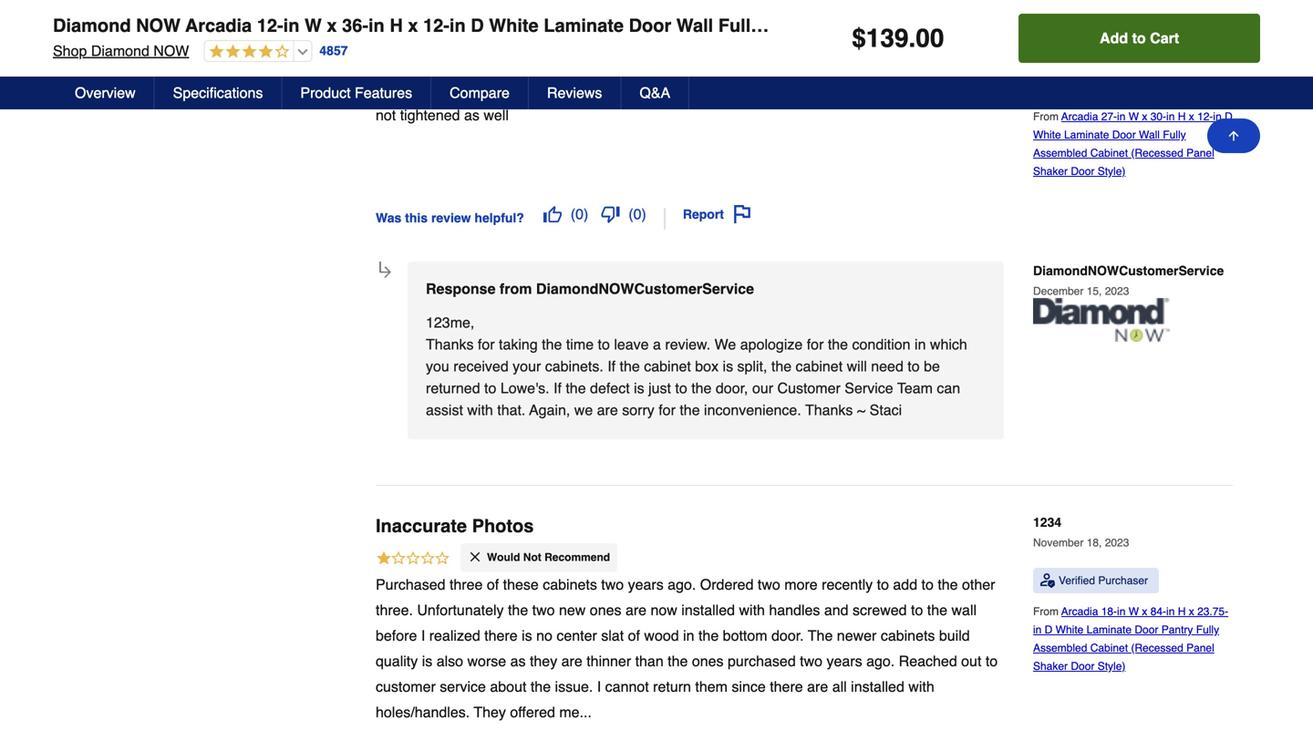 Task type: locate. For each thing, give the bounding box(es) containing it.
2 horizontal spatial with
[[909, 679, 935, 696]]

1 horizontal spatial there
[[770, 679, 803, 696]]

1 horizontal spatial ( 0 )
[[629, 206, 647, 223]]

1 vertical spatial shaker
[[1034, 165, 1068, 178]]

2 verified from the top
[[1059, 575, 1096, 587]]

arcadia inside arcadia 27-in w x 30-in h x 12-in d white laminate door wall fully assembled cabinet (recessed panel shaker door style)
[[1062, 110, 1099, 123]]

there
[[485, 628, 518, 645], [770, 679, 803, 696]]

0 vertical spatial verified
[[1059, 79, 1096, 92]]

0 vertical spatial ones
[[590, 602, 622, 619]]

12- up 4 stars image
[[257, 15, 283, 36]]

purchaser up 18-
[[1099, 575, 1149, 587]]

close image
[[468, 550, 483, 565]]

1 vertical spatial ordered
[[700, 577, 754, 594]]

1 vertical spatial 2023
[[1105, 285, 1130, 298]]

1234
[[1034, 515, 1062, 530]]

2 horizontal spatial fully
[[1197, 624, 1220, 637]]

the up wall
[[938, 577, 958, 594]]

flag image
[[733, 205, 752, 223]]

2 horizontal spatial for
[[807, 336, 824, 353]]

1 from from the top
[[1034, 110, 1062, 123]]

quality
[[376, 653, 418, 670]]

0 right thumb down image
[[634, 206, 642, 223]]

1 verified purchaser from the top
[[1059, 79, 1149, 92]]

newer
[[837, 628, 877, 645]]

h for inaccurate photos
[[1178, 606, 1186, 618]]

) left thumb down image
[[584, 206, 589, 223]]

2 ( from the left
[[629, 206, 634, 223]]

now
[[651, 602, 678, 619]]

(recessed
[[940, 15, 1031, 36], [1132, 147, 1184, 160], [1132, 642, 1184, 655]]

( right thumb down image
[[629, 206, 634, 223]]

2 vertical spatial panel
[[1187, 642, 1215, 655]]

0 horizontal spatial before
[[376, 628, 417, 645]]

laminate inside arcadia 18-in w x 84-in h x 23.75- in d white laminate door pantry fully assembled cabinet (recessed panel shaker door style)
[[1087, 624, 1132, 637]]

1 both from the left
[[450, 81, 478, 98]]

team
[[898, 380, 933, 397]]

w up 4857
[[305, 15, 322, 36]]

1 horizontal spatial diamondnowcustomerservice
[[1034, 264, 1225, 278]]

1 verified from the top
[[1059, 79, 1096, 92]]

as inside ordered 2, both door frames were split, on both cabinets, from screws. door hinge screws were not tightened as well
[[464, 107, 480, 124]]

0 horizontal spatial were
[[564, 81, 596, 98]]

0 horizontal spatial 0
[[576, 206, 584, 223]]

diamond up 'overview'
[[91, 42, 149, 59]]

verified purchaser icon image for inaccurate photos
[[1041, 574, 1055, 588]]

is left also
[[422, 653, 433, 670]]

december 13, 2023
[[1034, 41, 1130, 54]]

verified for look over before installing, save box
[[1059, 79, 1096, 92]]

laminate inside arcadia 27-in w x 30-in h x 12-in d white laminate door wall fully assembled cabinet (recessed panel shaker door style)
[[1065, 129, 1110, 141]]

0 vertical spatial from
[[1034, 110, 1062, 123]]

2 vertical spatial shaker
[[1034, 660, 1068, 673]]

diamond up shop
[[53, 15, 131, 36]]

fully inside arcadia 18-in w x 84-in h x 23.75- in d white laminate door pantry fully assembled cabinet (recessed panel shaker door style)
[[1197, 624, 1220, 637]]

2 horizontal spatial 12-
[[1198, 110, 1214, 123]]

the left door,
[[692, 380, 712, 397]]

( right the thumb up image
[[571, 206, 576, 223]]

cabinet right $
[[868, 15, 935, 36]]

thanks down customer
[[806, 402, 853, 419]]

assembled inside arcadia 27-in w x 30-in h x 12-in d white laminate door wall fully assembled cabinet (recessed panel shaker door style)
[[1034, 147, 1088, 160]]

verified purchaser icon image down november
[[1041, 574, 1055, 588]]

compare
[[450, 84, 510, 101]]

0 vertical spatial if
[[608, 358, 616, 375]]

h inside arcadia 27-in w x 30-in h x 12-in d white laminate door wall fully assembled cabinet (recessed panel shaker door style)
[[1178, 110, 1186, 123]]

service
[[845, 380, 894, 397]]

now up the shop diamond now
[[136, 15, 181, 36]]

1 horizontal spatial cabinets
[[881, 628, 935, 645]]

2023 right 18,
[[1105, 537, 1130, 550]]

1 horizontal spatial ordered
[[700, 577, 754, 594]]

2 from from the top
[[1034, 606, 1062, 618]]

are down defect
[[597, 402, 618, 419]]

arcadia inside arcadia 18-in w x 84-in h x 23.75- in d white laminate door pantry fully assembled cabinet (recessed panel shaker door style)
[[1062, 606, 1099, 618]]

0 horizontal spatial fully
[[719, 15, 761, 36]]

1 horizontal spatial years
[[827, 653, 863, 670]]

december left 13,
[[1034, 41, 1084, 54]]

0 vertical spatial white
[[489, 15, 539, 36]]

1 vertical spatial laminate
[[1065, 129, 1110, 141]]

from left 18-
[[1034, 606, 1062, 618]]

with inside 123me, thanks for taking the time to leave a review. we apologize for the condition in which you received your cabinets. if the cabinet box is split, the cabinet will need to be returned to lowe's. if the defect is just to the door, our customer service team can assist with that. again, we are sorry for the inconvenience.  thanks ~ staci
[[467, 402, 493, 419]]

purchaser
[[1099, 79, 1149, 92], [1099, 575, 1149, 587]]

reached
[[899, 653, 958, 670]]

style)
[[1204, 15, 1253, 36], [1098, 165, 1126, 178], [1098, 660, 1126, 673]]

arcadia 18-in w x 84-in h x 23.75- in d white laminate door pantry fully assembled cabinet (recessed panel shaker door style)
[[1034, 606, 1229, 673]]

with up the 'bottom'
[[739, 602, 765, 619]]

h
[[390, 15, 403, 36], [1178, 110, 1186, 123], [1178, 606, 1186, 618]]

0 vertical spatial december
[[1034, 41, 1084, 54]]

laminate down 18-
[[1087, 624, 1132, 637]]

of right three
[[487, 577, 499, 594]]

thumb up image
[[543, 205, 562, 223]]

(recessed inside arcadia 27-in w x 30-in h x 12-in d white laminate door wall fully assembled cabinet (recessed panel shaker door style)
[[1132, 147, 1184, 160]]

assembled for look over before installing, save box
[[1034, 147, 1088, 160]]

these
[[503, 577, 539, 594]]

0 vertical spatial purchaser
[[1099, 79, 1149, 92]]

is
[[723, 358, 734, 375], [634, 380, 645, 397], [522, 628, 532, 645], [422, 653, 433, 670]]

overview
[[75, 84, 136, 101]]

style) down 18-
[[1098, 660, 1126, 673]]

1 0 from the left
[[576, 206, 584, 223]]

(
[[571, 206, 576, 223], [629, 206, 634, 223]]

white inside arcadia 18-in w x 84-in h x 23.75- in d white laminate door pantry fully assembled cabinet (recessed panel shaker door style)
[[1056, 624, 1084, 637]]

w inside arcadia 27-in w x 30-in h x 12-in d white laminate door wall fully assembled cabinet (recessed panel shaker door style)
[[1129, 110, 1139, 123]]

1 ( 0 ) from the left
[[571, 206, 589, 223]]

from right response
[[500, 280, 532, 297]]

3 2023 from the top
[[1105, 537, 1130, 550]]

ones up them
[[692, 653, 724, 670]]

now
[[136, 15, 181, 36], [154, 42, 189, 59]]

1 vertical spatial ones
[[692, 653, 724, 670]]

1 vertical spatial wall
[[1139, 129, 1160, 141]]

0 horizontal spatial of
[[487, 577, 499, 594]]

2 verified purchaser from the top
[[1059, 575, 1149, 587]]

panel inside arcadia 27-in w x 30-in h x 12-in d white laminate door wall fully assembled cabinet (recessed panel shaker door style)
[[1187, 147, 1215, 160]]

cabinets
[[543, 577, 597, 594], [881, 628, 935, 645]]

1 ( from the left
[[571, 206, 576, 223]]

review.
[[665, 336, 711, 353]]

2 vertical spatial 2023
[[1105, 537, 1130, 550]]

arcadia
[[185, 15, 252, 36], [1062, 110, 1099, 123], [1062, 606, 1099, 618]]

w inside arcadia 18-in w x 84-in h x 23.75- in d white laminate door pantry fully assembled cabinet (recessed panel shaker door style)
[[1129, 606, 1139, 618]]

panel for inaccurate photos
[[1187, 642, 1215, 655]]

cabinet inside arcadia 27-in w x 30-in h x 12-in d white laminate door wall fully assembled cabinet (recessed panel shaker door style)
[[1091, 147, 1129, 160]]

for down just
[[659, 402, 676, 419]]

cabinet down 18-
[[1091, 642, 1129, 655]]

h for look over before installing, save box
[[1178, 110, 1186, 123]]

report
[[683, 207, 724, 222]]

0 horizontal spatial ago.
[[668, 577, 696, 594]]

1 horizontal spatial thanks
[[806, 402, 853, 419]]

verified for inaccurate photos
[[1059, 575, 1096, 587]]

h right the 36-
[[390, 15, 403, 36]]

1 horizontal spatial 12-
[[423, 15, 450, 36]]

1 cabinet from the left
[[644, 358, 691, 375]]

ago. up now
[[668, 577, 696, 594]]

if
[[608, 358, 616, 375], [554, 380, 562, 397]]

1 horizontal spatial both
[[654, 81, 683, 98]]

1 vertical spatial split,
[[738, 358, 768, 375]]

look over before installing, save box
[[376, 20, 697, 41]]

there up worse
[[485, 628, 518, 645]]

two left more in the bottom right of the page
[[758, 577, 781, 594]]

both right "on"
[[654, 81, 683, 98]]

as inside purchased three of these cabinets two years ago. ordered two more recently to add to the other three. unfortunately the two new ones  are now installed with handles and screwed to the wall before i realized there is no center slat of wood in the bottom door. the newer cabinets build quality is also worse as they are thinner than the ones purchased two years ago. reached out to customer service about the issue. i cannot return them since there are all installed with holes/handles. they offered me...
[[511, 653, 526, 670]]

verified down 18,
[[1059, 575, 1096, 587]]

2023 right 15,
[[1105, 285, 1130, 298]]

1 vertical spatial fully
[[1163, 129, 1187, 141]]

(recessed right .
[[940, 15, 1031, 36]]

2 december from the top
[[1034, 285, 1084, 298]]

fully up the cabinets,
[[719, 15, 761, 36]]

i left realized
[[421, 628, 425, 645]]

offered
[[510, 704, 555, 721]]

shaker inside arcadia 27-in w x 30-in h x 12-in d white laminate door wall fully assembled cabinet (recessed panel shaker door style)
[[1034, 165, 1068, 178]]

for
[[478, 336, 495, 353], [807, 336, 824, 353], [659, 402, 676, 419]]

both right 2,
[[450, 81, 478, 98]]

12- right look
[[423, 15, 450, 36]]

assembled inside arcadia 18-in w x 84-in h x 23.75- in d white laminate door pantry fully assembled cabinet (recessed panel shaker door style)
[[1034, 642, 1088, 655]]

fully
[[719, 15, 761, 36], [1163, 129, 1187, 141], [1197, 624, 1220, 637]]

1 ) from the left
[[584, 206, 589, 223]]

1 horizontal spatial if
[[608, 358, 616, 375]]

style) down 27- at the top
[[1098, 165, 1126, 178]]

purchaser for look over before installing, save box
[[1099, 79, 1149, 92]]

) right thumb down image
[[642, 206, 647, 223]]

product
[[300, 84, 351, 101]]

ones
[[590, 602, 622, 619], [692, 653, 724, 670]]

cabinet for look over before installing, save box
[[1091, 147, 1129, 160]]

there down purchased
[[770, 679, 803, 696]]

for up received
[[478, 336, 495, 353]]

cannot
[[605, 679, 649, 696]]

1 vertical spatial arcadia
[[1062, 110, 1099, 123]]

verified purchaser icon image down december 13, 2023
[[1041, 78, 1055, 93]]

laminate up reviews
[[544, 15, 624, 36]]

split, inside ordered 2, both door frames were split, on both cabinets, from screws. door hinge screws were not tightened as well
[[600, 81, 630, 98]]

thanks
[[426, 336, 474, 353], [806, 402, 853, 419]]

split, left "on"
[[600, 81, 630, 98]]

before
[[468, 20, 524, 41], [376, 628, 417, 645]]

0 vertical spatial years
[[628, 577, 664, 594]]

13,
[[1087, 41, 1102, 54]]

arcadia left 27- at the top
[[1062, 110, 1099, 123]]

1 vertical spatial now
[[154, 42, 189, 59]]

0 horizontal spatial cabinet
[[644, 358, 691, 375]]

panel inside arcadia 18-in w x 84-in h x 23.75- in d white laminate door pantry fully assembled cabinet (recessed panel shaker door style)
[[1187, 642, 1215, 655]]

were right "frames"
[[564, 81, 596, 98]]

years
[[628, 577, 664, 594], [827, 653, 863, 670]]

1 horizontal spatial split,
[[738, 358, 768, 375]]

wall down the 30-
[[1139, 129, 1160, 141]]

q&a
[[640, 84, 671, 101]]

0 vertical spatial ordered
[[376, 81, 429, 98]]

thinner
[[587, 653, 631, 670]]

0 vertical spatial i
[[421, 628, 425, 645]]

if up again,
[[554, 380, 562, 397]]

2 verified purchaser icon image from the top
[[1041, 574, 1055, 588]]

wall
[[952, 602, 977, 619]]

years up all
[[827, 653, 863, 670]]

2 purchaser from the top
[[1099, 575, 1149, 587]]

in inside purchased three of these cabinets two years ago. ordered two more recently to add to the other three. unfortunately the two new ones  are now installed with handles and screwed to the wall before i realized there is no center slat of wood in the bottom door. the newer cabinets build quality is also worse as they are thinner than the ones purchased two years ago. reached out to customer service about the issue. i cannot return them since there are all installed with holes/handles. they offered me...
[[683, 628, 695, 645]]

0 vertical spatial as
[[464, 107, 480, 124]]

2023 inside "1234 november 18, 2023"
[[1105, 537, 1130, 550]]

0 horizontal spatial from
[[500, 280, 532, 297]]

from
[[749, 81, 778, 98], [500, 280, 532, 297]]

0 horizontal spatial d
[[471, 15, 484, 36]]

the up return
[[668, 653, 688, 670]]

0 vertical spatial thanks
[[426, 336, 474, 353]]

1 horizontal spatial 0
[[634, 206, 642, 223]]

cabinet up customer
[[796, 358, 843, 375]]

arrow up image
[[1227, 129, 1242, 143]]

style) inside arcadia 27-in w x 30-in h x 12-in d white laminate door wall fully assembled cabinet (recessed panel shaker door style)
[[1098, 165, 1126, 178]]

0 horizontal spatial ( 0 )
[[571, 206, 589, 223]]

) for thumb down image
[[642, 206, 647, 223]]

worse
[[468, 653, 506, 670]]

three.
[[376, 602, 413, 619]]

handles
[[769, 602, 820, 619]]

( 0 )
[[571, 206, 589, 223], [629, 206, 647, 223]]

now up the specifications
[[154, 42, 189, 59]]

reviews
[[547, 84, 602, 101]]

screws.
[[782, 81, 832, 98]]

from left screws.
[[749, 81, 778, 98]]

( 0 ) for the thumb up image
[[571, 206, 589, 223]]

the left the 'bottom'
[[699, 628, 719, 645]]

123me, thanks for taking the time to leave a review. we apologize for the condition in which you received your cabinets. if the cabinet box is split, the cabinet will need to be returned to lowe's. if the defect is just to the door, our customer service team can assist with that. again, we are sorry for the inconvenience.  thanks ~ staci
[[426, 314, 968, 419]]

139
[[866, 24, 909, 53]]

d
[[471, 15, 484, 36], [1225, 110, 1233, 123], [1045, 624, 1053, 637]]

arcadia up 4 stars image
[[185, 15, 252, 36]]

if up defect
[[608, 358, 616, 375]]

diamondnowcustomerservice
[[1034, 264, 1225, 278], [536, 280, 755, 297]]

1 horizontal spatial ago.
[[867, 653, 895, 670]]

1 vertical spatial cabinets
[[881, 628, 935, 645]]

as left they
[[511, 653, 526, 670]]

purchaser for inaccurate photos
[[1099, 575, 1149, 587]]

than
[[635, 653, 664, 670]]

2 2023 from the top
[[1105, 285, 1130, 298]]

12- inside arcadia 27-in w x 30-in h x 12-in d white laminate door wall fully assembled cabinet (recessed panel shaker door style)
[[1198, 110, 1214, 123]]

diamondnow_mbci image
[[1034, 298, 1170, 342]]

arcadia for look over before installing, save box
[[1062, 110, 1099, 123]]

cabinet up just
[[644, 358, 691, 375]]

(recessed inside arcadia 18-in w x 84-in h x 23.75- in d white laminate door pantry fully assembled cabinet (recessed panel shaker door style)
[[1132, 642, 1184, 655]]

d inside arcadia 18-in w x 84-in h x 23.75- in d white laminate door pantry fully assembled cabinet (recessed panel shaker door style)
[[1045, 624, 1053, 637]]

0 vertical spatial w
[[305, 15, 322, 36]]

1 vertical spatial verified purchaser icon image
[[1041, 574, 1055, 588]]

1 horizontal spatial from
[[749, 81, 778, 98]]

0 vertical spatial from
[[749, 81, 778, 98]]

0 vertical spatial verified purchaser icon image
[[1041, 78, 1055, 93]]

( for the thumb up image
[[571, 206, 576, 223]]

verified purchaser icon image
[[1041, 78, 1055, 93], [1041, 574, 1055, 588]]

1 horizontal spatial ones
[[692, 653, 724, 670]]

the down the "these"
[[508, 602, 528, 619]]

1 vertical spatial panel
[[1187, 147, 1215, 160]]

december left 15,
[[1034, 285, 1084, 298]]

(recessed down pantry
[[1132, 642, 1184, 655]]

ones up slat at the bottom of page
[[590, 602, 622, 619]]

0 horizontal spatial i
[[421, 628, 425, 645]]

shaker inside arcadia 18-in w x 84-in h x 23.75- in d white laminate door pantry fully assembled cabinet (recessed panel shaker door style)
[[1034, 660, 1068, 673]]

2 ) from the left
[[642, 206, 647, 223]]

d inside arcadia 27-in w x 30-in h x 12-in d white laminate door wall fully assembled cabinet (recessed panel shaker door style)
[[1225, 110, 1233, 123]]

h inside arcadia 18-in w x 84-in h x 23.75- in d white laminate door pantry fully assembled cabinet (recessed panel shaker door style)
[[1178, 606, 1186, 618]]

shaker for inaccurate photos
[[1034, 660, 1068, 673]]

style) inside arcadia 18-in w x 84-in h x 23.75- in d white laminate door pantry fully assembled cabinet (recessed panel shaker door style)
[[1098, 660, 1126, 673]]

of right slat at the bottom of page
[[628, 628, 640, 645]]

1 purchaser from the top
[[1099, 79, 1149, 92]]

of
[[487, 577, 499, 594], [628, 628, 640, 645]]

1 vertical spatial installed
[[851, 679, 905, 696]]

0 right the thumb up image
[[576, 206, 584, 223]]

review
[[431, 211, 471, 225]]

1 vertical spatial from
[[500, 280, 532, 297]]

panel for look over before installing, save box
[[1187, 147, 1215, 160]]

white for photos
[[1056, 624, 1084, 637]]

h up pantry
[[1178, 606, 1186, 618]]

1 december from the top
[[1034, 41, 1084, 54]]

inconvenience.
[[704, 402, 802, 419]]

1 vertical spatial years
[[827, 653, 863, 670]]

door
[[482, 81, 511, 98]]

thanks down 123me,
[[426, 336, 474, 353]]

need
[[871, 358, 904, 375]]

frames
[[515, 81, 560, 98]]

0 for the thumb up image
[[576, 206, 584, 223]]

1 horizontal spatial before
[[468, 20, 524, 41]]

2 ( 0 ) from the left
[[629, 206, 647, 223]]

box
[[665, 20, 697, 41], [695, 358, 719, 375]]

for right "apologize"
[[807, 336, 824, 353]]

d for photos
[[1045, 624, 1053, 637]]

verified purchaser icon image for look over before installing, save box
[[1041, 78, 1055, 93]]

as down compare
[[464, 107, 480, 124]]

2 vertical spatial assembled
[[1034, 642, 1088, 655]]

verified purchaser for look over before installing, save box
[[1059, 79, 1149, 92]]

2 vertical spatial fully
[[1197, 624, 1220, 637]]

response
[[426, 280, 496, 297]]

in inside 123me, thanks for taking the time to leave a review. we apologize for the condition in which you received your cabinets. if the cabinet box is split, the cabinet will need to be returned to lowe's. if the defect is just to the door, our customer service team can assist with that. again, we are sorry for the inconvenience.  thanks ~ staci
[[915, 336, 926, 353]]

laminate for look over before installing, save box
[[1065, 129, 1110, 141]]

would
[[487, 551, 520, 564]]

x right the 30-
[[1189, 110, 1195, 123]]

can
[[937, 380, 961, 397]]

the
[[808, 628, 833, 645]]

0 horizontal spatial both
[[450, 81, 478, 98]]

2 0 from the left
[[634, 206, 642, 223]]

with
[[467, 402, 493, 419], [739, 602, 765, 619], [909, 679, 935, 696]]

were right screws
[[961, 81, 992, 98]]

2 out of 5 stars element
[[376, 52, 453, 77]]

cabinet down 27- at the top
[[1091, 147, 1129, 160]]

and
[[825, 602, 849, 619]]

( 0 ) right the thumb up image
[[571, 206, 589, 223]]

2 vertical spatial arcadia
[[1062, 606, 1099, 618]]

0 horizontal spatial thanks
[[426, 336, 474, 353]]

cabinet inside arcadia 18-in w x 84-in h x 23.75- in d white laminate door pantry fully assembled cabinet (recessed panel shaker door style)
[[1091, 642, 1129, 655]]

1 verified purchaser icon image from the top
[[1041, 78, 1055, 93]]

before right over
[[468, 20, 524, 41]]

we
[[715, 336, 736, 353]]

white inside arcadia 27-in w x 30-in h x 12-in d white laminate door wall fully assembled cabinet (recessed panel shaker door style)
[[1034, 129, 1062, 141]]

split, inside 123me, thanks for taking the time to leave a review. we apologize for the condition in which you received your cabinets. if the cabinet box is split, the cabinet will need to be returned to lowe's. if the defect is just to the door, our customer service team can assist with that. again, we are sorry for the inconvenience.  thanks ~ staci
[[738, 358, 768, 375]]

from inside ordered 2, both door frames were split, on both cabinets, from screws. door hinge screws were not tightened as well
[[749, 81, 778, 98]]

is left just
[[634, 380, 645, 397]]

are inside 123me, thanks for taking the time to leave a review. we apologize for the condition in which you received your cabinets. if the cabinet box is split, the cabinet will need to be returned to lowe's. if the defect is just to the door, our customer service team can assist with that. again, we are sorry for the inconvenience.  thanks ~ staci
[[597, 402, 618, 419]]

product features
[[300, 84, 412, 101]]

three
[[450, 577, 483, 594]]

arcadia 18-in w x 84-in h x 23.75- in d white laminate door pantry fully assembled cabinet (recessed panel shaker door style) link
[[1034, 606, 1229, 673]]

with down the reached
[[909, 679, 935, 696]]

2 vertical spatial w
[[1129, 606, 1139, 618]]

0 vertical spatial 2023
[[1105, 41, 1130, 54]]

ordered up the 'bottom'
[[700, 577, 754, 594]]

(recessed down the 30-
[[1132, 147, 1184, 160]]

diamondnowcustomerservice up a
[[536, 280, 755, 297]]

0 horizontal spatial split,
[[600, 81, 630, 98]]

verified
[[1059, 79, 1096, 92], [1059, 575, 1096, 587]]

style) right cart
[[1204, 15, 1253, 36]]

1234 november 18, 2023
[[1034, 515, 1130, 550]]

1 horizontal spatial wall
[[1139, 129, 1160, 141]]

i right issue. in the bottom of the page
[[597, 679, 601, 696]]

12- right the 30-
[[1198, 110, 1214, 123]]

ordered down 2 out of 5 stars element
[[376, 81, 429, 98]]

23.75-
[[1198, 606, 1229, 618]]

( for thumb down image
[[629, 206, 634, 223]]

verified purchaser up 27- at the top
[[1059, 79, 1149, 92]]

0 vertical spatial cabinets
[[543, 577, 597, 594]]

2 vertical spatial white
[[1056, 624, 1084, 637]]

2 vertical spatial (recessed
[[1132, 642, 1184, 655]]

fully inside arcadia 27-in w x 30-in h x 12-in d white laminate door wall fully assembled cabinet (recessed panel shaker door style)
[[1163, 129, 1187, 141]]

cabinet for inaccurate photos
[[1091, 642, 1129, 655]]

x
[[327, 15, 337, 36], [408, 15, 418, 36], [1142, 110, 1148, 123], [1189, 110, 1195, 123], [1142, 606, 1148, 618], [1189, 606, 1195, 618]]

wall right save
[[677, 15, 714, 36]]

2023 inside diamondnowcustomerservice december 15, 2023
[[1105, 285, 1130, 298]]

4 stars image
[[205, 44, 290, 61]]

are left all
[[807, 679, 829, 696]]

issue.
[[555, 679, 593, 696]]

1 vertical spatial there
[[770, 679, 803, 696]]

2 horizontal spatial d
[[1225, 110, 1233, 123]]

cabinets.
[[545, 358, 604, 375]]

0 vertical spatial ago.
[[668, 577, 696, 594]]

box inside 123me, thanks for taking the time to leave a review. we apologize for the condition in which you received your cabinets. if the cabinet box is split, the cabinet will need to be returned to lowe's. if the defect is just to the door, our customer service team can assist with that. again, we are sorry for the inconvenience.  thanks ~ staci
[[695, 358, 719, 375]]

w for inaccurate photos
[[1129, 606, 1139, 618]]

a
[[653, 336, 661, 353]]

1 vertical spatial before
[[376, 628, 417, 645]]

door
[[629, 15, 672, 36], [1156, 15, 1199, 36], [836, 81, 867, 98], [1113, 129, 1136, 141], [1071, 165, 1095, 178], [1135, 624, 1159, 637], [1071, 660, 1095, 673]]

1 vertical spatial assembled
[[1034, 147, 1088, 160]]

1 horizontal spatial (
[[629, 206, 634, 223]]



Task type: vqa. For each thing, say whether or not it's contained in the screenshot.
Size
no



Task type: describe. For each thing, give the bounding box(es) containing it.
(recessed for look over before installing, save box
[[1132, 147, 1184, 160]]

november
[[1034, 537, 1084, 550]]

will
[[847, 358, 867, 375]]

save
[[619, 20, 660, 41]]

0 vertical spatial h
[[390, 15, 403, 36]]

0 vertical spatial shaker
[[1090, 15, 1151, 36]]

product features button
[[282, 77, 432, 109]]

cart
[[1150, 30, 1180, 47]]

2,
[[433, 81, 446, 98]]

) for the thumb up image
[[584, 206, 589, 223]]

purchased
[[376, 577, 446, 594]]

our
[[753, 380, 774, 397]]

0 vertical spatial assembled
[[766, 15, 863, 36]]

apologize
[[741, 336, 803, 353]]

before inside purchased three of these cabinets two years ago. ordered two more recently to add to the other three. unfortunately the two new ones  are now installed with handles and screwed to the wall before i realized there is no center slat of wood in the bottom door. the newer cabinets build quality is also worse as they are thinner than the ones purchased two years ago. reached out to customer service about the issue. i cannot return them since there are all installed with holes/handles. they offered me...
[[376, 628, 417, 645]]

2 were from the left
[[961, 81, 992, 98]]

helpful?
[[475, 211, 524, 225]]

2023 for diamondnowcustomerservice
[[1105, 285, 1130, 298]]

18-
[[1102, 606, 1118, 618]]

2 cabinet from the left
[[796, 358, 843, 375]]

36-
[[342, 15, 369, 36]]

(recessed for inaccurate photos
[[1132, 642, 1184, 655]]

x left over
[[408, 15, 418, 36]]

again,
[[529, 402, 570, 419]]

assembled for inaccurate photos
[[1034, 642, 1088, 655]]

features
[[355, 84, 412, 101]]

the right sorry
[[680, 402, 700, 419]]

bottom
[[723, 628, 768, 645]]

not
[[376, 107, 396, 124]]

which
[[930, 336, 968, 353]]

0 horizontal spatial cabinets
[[543, 577, 597, 594]]

0 horizontal spatial years
[[628, 577, 664, 594]]

0 vertical spatial there
[[485, 628, 518, 645]]

the up will
[[828, 336, 848, 353]]

no
[[536, 628, 553, 645]]

0 horizontal spatial installed
[[682, 602, 735, 619]]

return
[[653, 679, 691, 696]]

other
[[962, 577, 996, 594]]

x left 84-
[[1142, 606, 1148, 618]]

from for inaccurate photos
[[1034, 606, 1062, 618]]

them
[[696, 679, 728, 696]]

the down they
[[531, 679, 551, 696]]

recently
[[822, 577, 873, 594]]

d for over
[[1225, 110, 1233, 123]]

door inside ordered 2, both door frames were split, on both cabinets, from screws. door hinge screws were not tightened as well
[[836, 81, 867, 98]]

tightened
[[400, 107, 460, 124]]

w for look over before installing, save box
[[1129, 110, 1139, 123]]

arcadia for inaccurate photos
[[1062, 606, 1099, 618]]

this
[[405, 211, 428, 225]]

27-
[[1102, 110, 1118, 123]]

15,
[[1087, 285, 1102, 298]]

they
[[474, 704, 506, 721]]

style) for inaccurate photos
[[1098, 660, 1126, 673]]

q&a button
[[622, 77, 690, 109]]

sorry
[[622, 402, 655, 419]]

slat
[[601, 628, 624, 645]]

84-
[[1151, 606, 1167, 618]]

customer
[[778, 380, 841, 397]]

30-
[[1151, 110, 1167, 123]]

we
[[575, 402, 593, 419]]

0 vertical spatial before
[[468, 20, 524, 41]]

0 vertical spatial diamond
[[53, 15, 131, 36]]

photos
[[472, 516, 534, 537]]

arcadia 27-in w x 30-in h x 12-in d white laminate door wall fully assembled cabinet (recessed panel shaker door style)
[[1034, 110, 1233, 178]]

over
[[425, 20, 463, 41]]

taking
[[499, 336, 538, 353]]

1 2023 from the top
[[1105, 41, 1130, 54]]

shop diamond now
[[53, 42, 189, 59]]

is down we at the top of page
[[723, 358, 734, 375]]

two down recommend
[[601, 577, 624, 594]]

thumb down image
[[601, 205, 620, 223]]

about
[[490, 679, 527, 696]]

two up no
[[532, 602, 555, 619]]

0 horizontal spatial for
[[478, 336, 495, 353]]

ordered inside ordered 2, both door frames were split, on both cabinets, from screws. door hinge screws were not tightened as well
[[376, 81, 429, 98]]

$ 139 . 00
[[852, 24, 945, 53]]

0 vertical spatial style)
[[1204, 15, 1253, 36]]

look
[[376, 20, 419, 41]]

style) for look over before installing, save box
[[1098, 165, 1126, 178]]

1 vertical spatial with
[[739, 602, 765, 619]]

1 were from the left
[[564, 81, 596, 98]]

0 horizontal spatial wall
[[677, 15, 714, 36]]

add to cart
[[1100, 30, 1180, 47]]

0 vertical spatial arcadia
[[185, 15, 252, 36]]

well
[[484, 107, 509, 124]]

would not recommend
[[487, 551, 610, 564]]

wood
[[644, 628, 679, 645]]

0 vertical spatial cabinet
[[868, 15, 935, 36]]

0 vertical spatial panel
[[1036, 15, 1085, 36]]

arrow right image
[[377, 264, 394, 281]]

add
[[1100, 30, 1129, 47]]

build
[[940, 628, 970, 645]]

is left no
[[522, 628, 532, 645]]

specifications
[[173, 84, 263, 101]]

fully for inaccurate photos
[[1197, 624, 1220, 637]]

x left the 30-
[[1142, 110, 1148, 123]]

more
[[785, 577, 818, 594]]

reviews button
[[529, 77, 622, 109]]

lowe's.
[[501, 380, 550, 397]]

2 vertical spatial with
[[909, 679, 935, 696]]

purchased
[[728, 653, 796, 670]]

wall inside arcadia 27-in w x 30-in h x 12-in d white laminate door wall fully assembled cabinet (recessed panel shaker door style)
[[1139, 129, 1160, 141]]

staci
[[870, 402, 902, 419]]

arcadia 27-in w x 30-in h x 12-in d white laminate door wall fully assembled cabinet (recessed panel shaker door style) link
[[1034, 110, 1233, 178]]

0 vertical spatial diamondnowcustomerservice
[[1034, 264, 1225, 278]]

inaccurate
[[376, 516, 467, 537]]

all
[[833, 679, 847, 696]]

recommend
[[545, 551, 610, 564]]

that.
[[497, 402, 526, 419]]

screws
[[911, 81, 957, 98]]

0 vertical spatial of
[[487, 577, 499, 594]]

leave
[[614, 336, 649, 353]]

0 vertical spatial fully
[[719, 15, 761, 36]]

0 for thumb down image
[[634, 206, 642, 223]]

add
[[893, 577, 918, 594]]

2023 for 1234
[[1105, 537, 1130, 550]]

the down leave
[[620, 358, 640, 375]]

ordered inside purchased three of these cabinets two years ago. ordered two more recently to add to the other three. unfortunately the two new ones  are now installed with handles and screwed to the wall before i realized there is no center slat of wood in the bottom door. the newer cabinets build quality is also worse as they are thinner than the ones purchased two years ago. reached out to customer service about the issue. i cannot return them since there are all installed with holes/handles. they offered me...
[[700, 577, 754, 594]]

white for over
[[1034, 129, 1062, 141]]

customer
[[376, 679, 436, 696]]

1 horizontal spatial i
[[597, 679, 601, 696]]

condition
[[853, 336, 911, 353]]

1 horizontal spatial for
[[659, 402, 676, 419]]

assist
[[426, 402, 463, 419]]

00
[[916, 24, 945, 53]]

fully for look over before installing, save box
[[1163, 129, 1187, 141]]

report button
[[677, 199, 758, 230]]

december inside diamondnowcustomerservice december 15, 2023
[[1034, 285, 1084, 298]]

0 horizontal spatial 12-
[[257, 15, 283, 36]]

diamond now arcadia 12-in w x 36-in h x 12-in d white laminate door wall fully assembled cabinet (recessed panel shaker door style)
[[53, 15, 1253, 36]]

was this review helpful?
[[376, 211, 524, 225]]

x left the 36-
[[327, 15, 337, 36]]

the down cabinets.
[[566, 380, 586, 397]]

0 vertical spatial (recessed
[[940, 15, 1031, 36]]

shaker for look over before installing, save box
[[1034, 165, 1068, 178]]

pantry
[[1162, 624, 1194, 637]]

laminate for inaccurate photos
[[1087, 624, 1132, 637]]

to inside button
[[1133, 30, 1146, 47]]

1 star image
[[376, 550, 451, 570]]

1 vertical spatial diamond
[[91, 42, 149, 59]]

ordered 2, both door frames were split, on both cabinets, from screws. door hinge screws were not tightened as well
[[376, 81, 992, 124]]

from for look over before installing, save box
[[1034, 110, 1062, 123]]

center
[[557, 628, 597, 645]]

0 vertical spatial now
[[136, 15, 181, 36]]

2 both from the left
[[654, 81, 683, 98]]

since
[[732, 679, 766, 696]]

you
[[426, 358, 450, 375]]

0 vertical spatial laminate
[[544, 15, 624, 36]]

1 vertical spatial of
[[628, 628, 640, 645]]

just
[[649, 380, 671, 397]]

response from diamondnowcustomerservice
[[426, 280, 755, 297]]

0 horizontal spatial if
[[554, 380, 562, 397]]

x left 23.75-
[[1189, 606, 1195, 618]]

1 horizontal spatial installed
[[851, 679, 905, 696]]

are left now
[[626, 602, 647, 619]]

they
[[530, 653, 558, 670]]

the down "apologize"
[[772, 358, 792, 375]]

the left wall
[[928, 602, 948, 619]]

0 horizontal spatial diamondnowcustomerservice
[[536, 280, 755, 297]]

( 0 ) for thumb down image
[[629, 206, 647, 223]]

two down the the
[[800, 653, 823, 670]]

new
[[559, 602, 586, 619]]

received
[[454, 358, 509, 375]]

verified purchaser for inaccurate photos
[[1059, 575, 1149, 587]]

1 vertical spatial thanks
[[806, 402, 853, 419]]

was
[[376, 211, 402, 225]]

are up issue. in the bottom of the page
[[562, 653, 583, 670]]

defect
[[590, 380, 630, 397]]

0 horizontal spatial ones
[[590, 602, 622, 619]]

the left time
[[542, 336, 562, 353]]

0 vertical spatial box
[[665, 20, 697, 41]]



